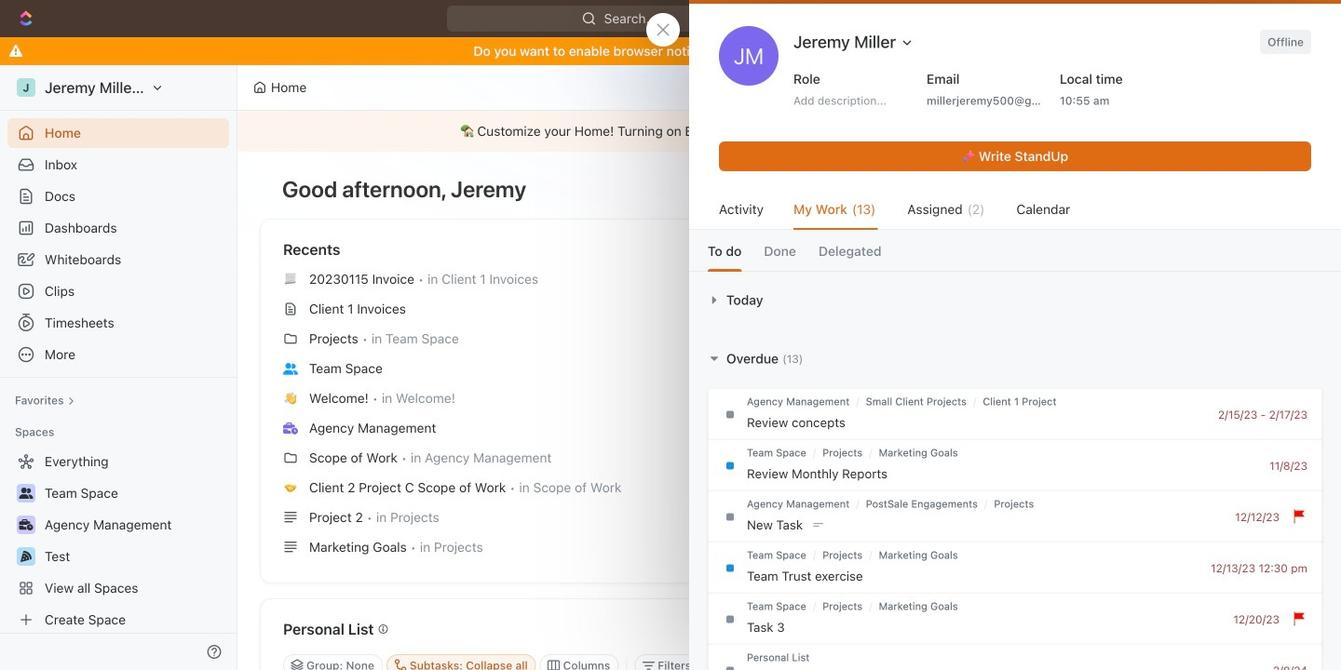 Task type: vqa. For each thing, say whether or not it's contained in the screenshot.
tab list on the top of the page
yes



Task type: locate. For each thing, give the bounding box(es) containing it.
tree
[[7, 447, 229, 635]]

1 vertical spatial user group image
[[19, 488, 33, 499]]

alert
[[238, 111, 1341, 152]]

1 horizontal spatial business time image
[[283, 423, 298, 435]]

tab panel
[[689, 271, 1341, 671]]

1 horizontal spatial user group image
[[283, 363, 298, 375]]

business time image
[[283, 423, 298, 435], [19, 520, 33, 531]]

0 vertical spatial user group image
[[283, 363, 298, 375]]

0 horizontal spatial business time image
[[19, 520, 33, 531]]

tab list
[[689, 230, 1341, 271]]

0 vertical spatial business time image
[[283, 423, 298, 435]]

0 horizontal spatial user group image
[[19, 488, 33, 499]]

user group image
[[283, 363, 298, 375], [19, 488, 33, 499]]

sidebar navigation
[[0, 65, 241, 671]]



Task type: describe. For each thing, give the bounding box(es) containing it.
1 vertical spatial business time image
[[19, 520, 33, 531]]

pizza slice image
[[20, 551, 32, 563]]

user group image inside tree
[[19, 488, 33, 499]]

jeremy miller's workspace, , element
[[17, 78, 35, 97]]

tree inside sidebar navigation
[[7, 447, 229, 635]]



